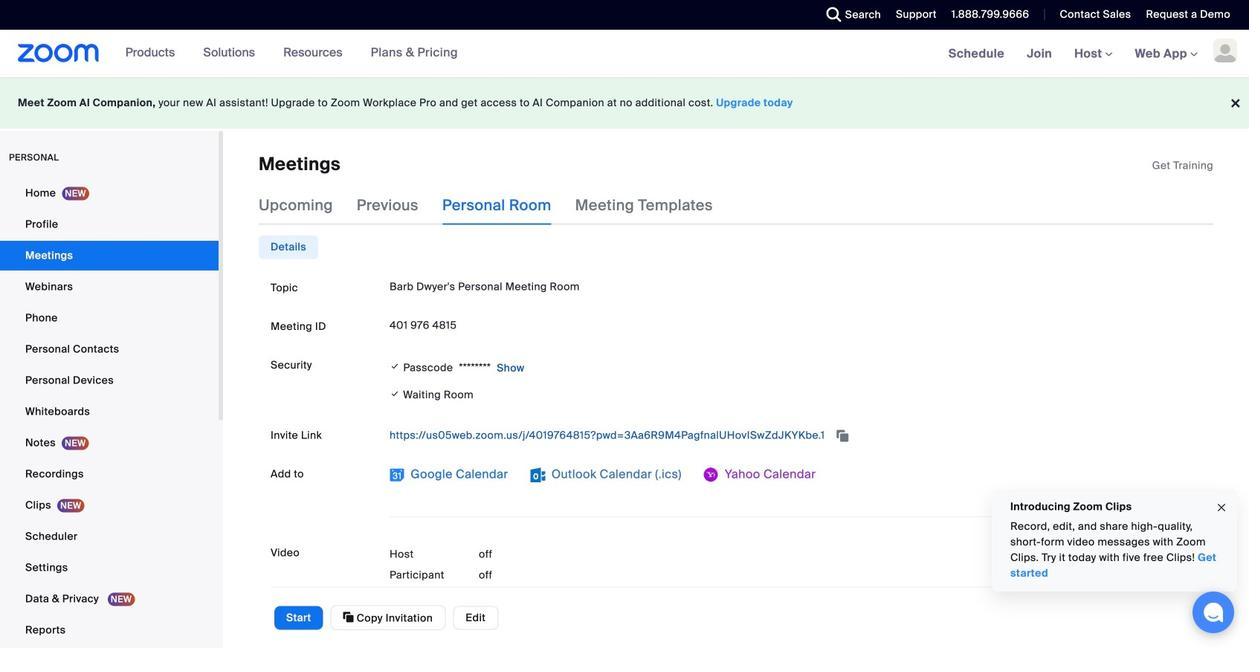Task type: vqa. For each thing, say whether or not it's contained in the screenshot.
add to yahoo calendar 'icon'
yes



Task type: describe. For each thing, give the bounding box(es) containing it.
add to yahoo calendar image
[[704, 468, 719, 483]]

product information navigation
[[99, 30, 469, 77]]

close image
[[1216, 500, 1228, 517]]

2 checked image from the top
[[390, 386, 401, 402]]

open chat image
[[1204, 603, 1225, 623]]

zoom logo image
[[18, 44, 99, 62]]

copy image
[[343, 611, 354, 625]]

copy url image
[[836, 431, 851, 442]]

add to outlook calendar (.ics) image
[[531, 468, 546, 483]]



Task type: locate. For each thing, give the bounding box(es) containing it.
tab
[[259, 235, 318, 259]]

personal menu menu
[[0, 179, 219, 647]]

0 vertical spatial checked image
[[390, 359, 401, 374]]

application
[[1153, 158, 1214, 173]]

footer
[[0, 77, 1250, 129]]

add to google calendar image
[[390, 468, 405, 483]]

profile picture image
[[1214, 39, 1238, 62]]

tabs of meeting tab list
[[259, 186, 737, 225]]

1 vertical spatial checked image
[[390, 386, 401, 402]]

checked image
[[390, 359, 401, 374], [390, 386, 401, 402]]

banner
[[0, 30, 1250, 78]]

tab list
[[259, 235, 318, 259]]

1 checked image from the top
[[390, 359, 401, 374]]

meetings navigation
[[938, 30, 1250, 78]]



